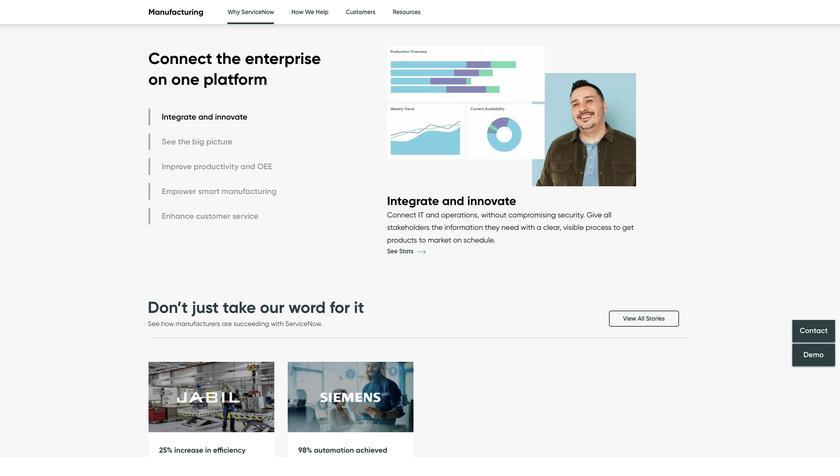Task type: vqa. For each thing, say whether or not it's contained in the screenshot.
"Try Demo" LINK
no



Task type: describe. For each thing, give the bounding box(es) containing it.
connect inside integrate and innovate connect it and operations, without compromising security. give all stakeholders the information they need with a clear, visible process to get products to market on schedule.
[[387, 211, 417, 220]]

how we help link
[[292, 0, 329, 25]]

empower
[[162, 187, 196, 196]]

integrate for integrate and innovate
[[162, 112, 196, 122]]

and inside the integrate and innovate link
[[198, 112, 213, 122]]

big
[[192, 137, 204, 147]]

empower smart manufacturing link
[[149, 183, 279, 200]]

improve productivity and oee link
[[149, 158, 279, 175]]

how we help
[[292, 8, 329, 16]]

it
[[419, 211, 424, 220]]

and up operations,
[[443, 194, 465, 209]]

smart
[[198, 187, 220, 196]]

it
[[354, 298, 365, 318]]

resources
[[393, 8, 421, 16]]

a
[[537, 223, 542, 232]]

contact
[[800, 327, 829, 336]]

view all stories link
[[610, 311, 680, 327]]

integrate and innovate link
[[149, 109, 279, 125]]

enhance customer service
[[162, 211, 259, 221]]

just
[[192, 298, 219, 318]]

in
[[205, 446, 211, 455]]

the for connect
[[216, 48, 241, 68]]

25%
[[159, 446, 173, 455]]

servicenow
[[242, 8, 274, 16]]

schedule.
[[464, 236, 496, 245]]

enhance customer service link
[[149, 208, 279, 225]]

view all stories
[[624, 315, 665, 323]]

enhance
[[162, 211, 194, 221]]

the inside integrate and innovate connect it and operations, without compromising security. give all stakeholders the information they need with a clear, visible process to get products to market on schedule.
[[432, 223, 443, 232]]

integrate and innovate
[[162, 112, 248, 122]]

without
[[482, 211, 507, 220]]

see for see stats
[[387, 248, 398, 256]]

resources link
[[393, 0, 421, 25]]

innovate for integrate and innovate
[[215, 112, 248, 122]]

security.
[[558, 211, 585, 220]]

integrate for integrate and innovate connect it and operations, without compromising security. give all stakeholders the information they need with a clear, visible process to get products to market on schedule.
[[387, 194, 440, 209]]

picture
[[206, 137, 233, 147]]

manufacturing
[[149, 7, 204, 17]]

see stats link
[[387, 248, 437, 256]]

see the big picture
[[162, 137, 233, 147]]

25% increase in efficiency
[[159, 446, 246, 455]]

integrate and innovate connect it and operations, without compromising security. give all stakeholders the information they need with a clear, visible process to get products to market on schedule.
[[387, 194, 635, 245]]

enterprise
[[245, 48, 321, 68]]

all
[[638, 315, 645, 323]]

see the big picture link
[[149, 133, 279, 150]]

improve
[[162, 162, 192, 172]]

siemens reached goals of automation and digitalization image
[[288, 362, 414, 433]]

stories
[[647, 315, 665, 323]]

don't
[[148, 298, 188, 318]]

customers
[[346, 8, 376, 16]]

connect inside connect the enterprise on one platform
[[149, 48, 212, 68]]

manufacturers
[[176, 320, 220, 328]]

need
[[502, 223, 519, 232]]

one
[[171, 69, 200, 89]]

for
[[330, 298, 350, 318]]

we
[[305, 8, 315, 16]]

contact link
[[793, 320, 836, 343]]

compromising
[[509, 211, 556, 220]]

productivity
[[194, 162, 239, 172]]

with inside integrate and innovate connect it and operations, without compromising security. give all stakeholders the information they need with a clear, visible process to get products to market on schedule.
[[521, 223, 535, 232]]

products
[[387, 236, 417, 245]]

efficiency
[[213, 446, 246, 455]]

are
[[222, 320, 232, 328]]

connect the enterprise on one platform
[[149, 48, 321, 89]]



Task type: locate. For each thing, give the bounding box(es) containing it.
innovate inside integrate and innovate connect it and operations, without compromising security. give all stakeholders the information they need with a clear, visible process to get products to market on schedule.
[[468, 194, 517, 209]]

demo
[[804, 351, 825, 360]]

demo link
[[793, 344, 836, 366]]

our
[[260, 298, 285, 318]]

process
[[586, 223, 612, 232]]

and inside the improve productivity and oee link
[[241, 162, 256, 172]]

1 vertical spatial see
[[387, 248, 398, 256]]

take
[[223, 298, 256, 318]]

connected it shows production, trends, and availability image
[[387, 40, 637, 193]]

2 vertical spatial see
[[148, 320, 160, 328]]

improve productivity and oee
[[162, 162, 272, 172]]

1 vertical spatial integrate
[[387, 194, 440, 209]]

customer
[[196, 211, 231, 221]]

1 horizontal spatial innovate
[[468, 194, 517, 209]]

0 vertical spatial connect
[[149, 48, 212, 68]]

innovate for integrate and innovate connect it and operations, without compromising security. give all stakeholders the information they need with a clear, visible process to get products to market on schedule.
[[468, 194, 517, 209]]

information
[[445, 223, 483, 232]]

on inside connect the enterprise on one platform
[[149, 69, 167, 89]]

98% automation achieved
[[299, 446, 388, 455]]

they
[[485, 223, 500, 232]]

1 horizontal spatial connect
[[387, 211, 417, 220]]

platform
[[204, 69, 268, 89]]

why servicenow
[[228, 8, 274, 16]]

the up market
[[432, 223, 443, 232]]

innovate up without
[[468, 194, 517, 209]]

2 horizontal spatial see
[[387, 248, 398, 256]]

2 vertical spatial the
[[432, 223, 443, 232]]

and
[[198, 112, 213, 122], [241, 162, 256, 172], [443, 194, 465, 209], [426, 211, 440, 220]]

the inside connect the enterprise on one platform
[[216, 48, 241, 68]]

connect up stakeholders
[[387, 211, 417, 220]]

0 vertical spatial innovate
[[215, 112, 248, 122]]

see left how
[[148, 320, 160, 328]]

to
[[614, 223, 621, 232], [419, 236, 426, 245]]

and up big
[[198, 112, 213, 122]]

see stats
[[387, 248, 415, 256]]

get
[[623, 223, 635, 232]]

on inside integrate and innovate connect it and operations, without compromising security. give all stakeholders the information they need with a clear, visible process to get products to market on schedule.
[[454, 236, 462, 245]]

how
[[161, 320, 174, 328]]

see
[[162, 137, 176, 147], [387, 248, 398, 256], [148, 320, 160, 328]]

don't just take our word for it see how manufacturers are succeeding with servicenow.
[[148, 298, 365, 328]]

1 horizontal spatial see
[[162, 137, 176, 147]]

0 horizontal spatial connect
[[149, 48, 212, 68]]

connect up one
[[149, 48, 212, 68]]

1 horizontal spatial integrate
[[387, 194, 440, 209]]

0 vertical spatial integrate
[[162, 112, 196, 122]]

how
[[292, 8, 304, 16]]

0 horizontal spatial see
[[148, 320, 160, 328]]

the left big
[[178, 137, 190, 147]]

see left stats at the left bottom
[[387, 248, 398, 256]]

on down information
[[454, 236, 462, 245]]

0 horizontal spatial innovate
[[215, 112, 248, 122]]

0 horizontal spatial on
[[149, 69, 167, 89]]

on
[[149, 69, 167, 89], [454, 236, 462, 245]]

market
[[428, 236, 452, 245]]

1 horizontal spatial on
[[454, 236, 462, 245]]

0 horizontal spatial with
[[271, 320, 284, 328]]

connect
[[149, 48, 212, 68], [387, 211, 417, 220]]

word
[[289, 298, 326, 318]]

succeeding
[[234, 320, 269, 328]]

with
[[521, 223, 535, 232], [271, 320, 284, 328]]

integrate
[[162, 112, 196, 122], [387, 194, 440, 209]]

with inside don't just take our word for it see how manufacturers are succeeding with servicenow.
[[271, 320, 284, 328]]

0 horizontal spatial integrate
[[162, 112, 196, 122]]

stats
[[400, 248, 414, 256]]

0 vertical spatial see
[[162, 137, 176, 147]]

customers link
[[346, 0, 376, 25]]

1 horizontal spatial the
[[216, 48, 241, 68]]

stakeholders
[[387, 223, 430, 232]]

the up platform
[[216, 48, 241, 68]]

to up see stats link
[[419, 236, 426, 245]]

with down our
[[271, 320, 284, 328]]

1 vertical spatial on
[[454, 236, 462, 245]]

integrate inside the integrate and innovate link
[[162, 112, 196, 122]]

integrate up 'it'
[[387, 194, 440, 209]]

0 vertical spatial with
[[521, 223, 535, 232]]

0 vertical spatial on
[[149, 69, 167, 89]]

innovate
[[215, 112, 248, 122], [468, 194, 517, 209]]

manufacturing
[[222, 187, 277, 196]]

integrate up "see the big picture"
[[162, 112, 196, 122]]

increase
[[174, 446, 204, 455]]

1 vertical spatial with
[[271, 320, 284, 328]]

98%
[[299, 446, 312, 455]]

achieved
[[356, 446, 388, 455]]

why
[[228, 8, 240, 16]]

and right 'it'
[[426, 211, 440, 220]]

the for see
[[178, 137, 190, 147]]

0 vertical spatial to
[[614, 223, 621, 232]]

1 vertical spatial to
[[419, 236, 426, 245]]

1 horizontal spatial to
[[614, 223, 621, 232]]

see inside don't just take our word for it see how manufacturers are succeeding with servicenow.
[[148, 320, 160, 328]]

view
[[624, 315, 637, 323]]

1 vertical spatial the
[[178, 137, 190, 147]]

jabil got more efficient and delivered projects on-time image
[[149, 362, 274, 433]]

oee
[[258, 162, 272, 172]]

see up improve
[[162, 137, 176, 147]]

2 horizontal spatial the
[[432, 223, 443, 232]]

and left oee
[[241, 162, 256, 172]]

empower smart manufacturing
[[162, 187, 277, 196]]

1 vertical spatial connect
[[387, 211, 417, 220]]

to left 'get'
[[614, 223, 621, 232]]

innovate up picture
[[215, 112, 248, 122]]

see for see the big picture
[[162, 137, 176, 147]]

operations,
[[441, 211, 480, 220]]

1 vertical spatial innovate
[[468, 194, 517, 209]]

why servicenow link
[[228, 0, 274, 26]]

help
[[316, 8, 329, 16]]

1 horizontal spatial with
[[521, 223, 535, 232]]

0 horizontal spatial the
[[178, 137, 190, 147]]

all
[[604, 211, 612, 220]]

the
[[216, 48, 241, 68], [178, 137, 190, 147], [432, 223, 443, 232]]

automation
[[314, 446, 354, 455]]

0 vertical spatial the
[[216, 48, 241, 68]]

service
[[233, 211, 259, 221]]

clear,
[[544, 223, 562, 232]]

servicenow.
[[286, 320, 323, 328]]

give
[[587, 211, 603, 220]]

visible
[[564, 223, 584, 232]]

integrate inside integrate and innovate connect it and operations, without compromising security. give all stakeholders the information they need with a clear, visible process to get products to market on schedule.
[[387, 194, 440, 209]]

on left one
[[149, 69, 167, 89]]

with left a
[[521, 223, 535, 232]]

0 horizontal spatial to
[[419, 236, 426, 245]]



